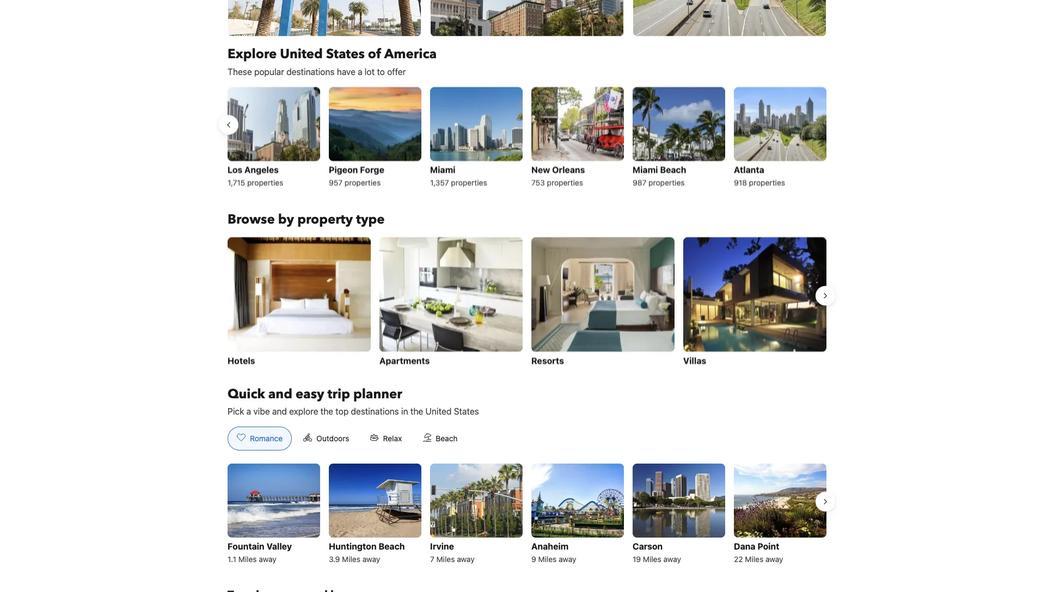 Task type: locate. For each thing, give the bounding box(es) containing it.
1 horizontal spatial united
[[426, 407, 452, 417]]

properties inside pigeon forge 957 properties
[[345, 178, 381, 187]]

1 vertical spatial united
[[426, 407, 452, 417]]

atlanta
[[734, 165, 765, 175]]

away right 19
[[664, 555, 682, 564]]

0 horizontal spatial miami
[[430, 165, 456, 175]]

0 horizontal spatial a
[[247, 407, 251, 417]]

1 horizontal spatial beach
[[436, 434, 458, 443]]

los angeles 1,715 properties
[[228, 165, 283, 187]]

3 miles from the left
[[437, 555, 455, 564]]

6 away from the left
[[766, 555, 784, 564]]

a left vibe at the left bottom of page
[[247, 407, 251, 417]]

states inside explore united states of america these popular destinations have a lot to offer
[[326, 45, 365, 63]]

region
[[219, 83, 836, 194], [219, 233, 836, 373], [219, 460, 836, 571]]

the
[[321, 407, 333, 417], [411, 407, 423, 417]]

2 away from the left
[[363, 555, 380, 564]]

states up beach button
[[454, 407, 479, 417]]

angeles
[[245, 165, 279, 175]]

states
[[326, 45, 365, 63], [454, 407, 479, 417]]

destinations down planner
[[351, 407, 399, 417]]

miles
[[238, 555, 257, 564], [342, 555, 361, 564], [437, 555, 455, 564], [539, 555, 557, 564], [643, 555, 662, 564], [746, 555, 764, 564]]

1 vertical spatial beach
[[436, 434, 458, 443]]

villas
[[684, 355, 707, 366]]

away right 7
[[457, 555, 475, 564]]

1 horizontal spatial a
[[358, 66, 363, 77]]

the left top
[[321, 407, 333, 417]]

0 vertical spatial united
[[280, 45, 323, 63]]

1 horizontal spatial destinations
[[351, 407, 399, 417]]

miami inside miami beach 987 properties
[[633, 165, 658, 175]]

miles down huntington at bottom
[[342, 555, 361, 564]]

properties down the orleans
[[547, 178, 583, 187]]

5 miles from the left
[[643, 555, 662, 564]]

0 vertical spatial a
[[358, 66, 363, 77]]

explore united states of america these popular destinations have a lot to offer
[[228, 45, 437, 77]]

19
[[633, 555, 641, 564]]

3 away from the left
[[457, 555, 475, 564]]

united
[[280, 45, 323, 63], [426, 407, 452, 417]]

beach inside button
[[436, 434, 458, 443]]

miles down carson
[[643, 555, 662, 564]]

fountain
[[228, 542, 265, 552]]

properties right 987
[[649, 178, 685, 187]]

1 vertical spatial destinations
[[351, 407, 399, 417]]

away down anaheim
[[559, 555, 577, 564]]

4 miles from the left
[[539, 555, 557, 564]]

anaheim
[[532, 542, 569, 552]]

0 horizontal spatial beach
[[379, 542, 405, 552]]

away inside the dana point 22 miles away
[[766, 555, 784, 564]]

2 vertical spatial region
[[219, 460, 836, 571]]

and
[[268, 385, 293, 403], [272, 407, 287, 417]]

tab list
[[219, 427, 476, 452]]

new
[[532, 165, 550, 175]]

atlanta 918 properties
[[734, 165, 786, 187]]

destinations left have at the left of page
[[287, 66, 335, 77]]

los
[[228, 165, 243, 175]]

a inside quick and easy trip planner pick a vibe and explore the top destinations in the united states
[[247, 407, 251, 417]]

away inside huntington beach 3.9 miles away
[[363, 555, 380, 564]]

and up vibe at the left bottom of page
[[268, 385, 293, 403]]

1,715
[[228, 178, 245, 187]]

1 horizontal spatial miami
[[633, 165, 658, 175]]

quick
[[228, 385, 265, 403]]

beach inside miami beach 987 properties
[[660, 165, 687, 175]]

0 vertical spatial beach
[[660, 165, 687, 175]]

0 horizontal spatial united
[[280, 45, 323, 63]]

united up beach button
[[426, 407, 452, 417]]

1 away from the left
[[259, 555, 277, 564]]

a inside explore united states of america these popular destinations have a lot to offer
[[358, 66, 363, 77]]

1 properties from the left
[[247, 178, 283, 187]]

top
[[336, 407, 349, 417]]

beach
[[660, 165, 687, 175], [436, 434, 458, 443], [379, 542, 405, 552]]

properties down forge
[[345, 178, 381, 187]]

and right vibe at the left bottom of page
[[272, 407, 287, 417]]

2 vertical spatial beach
[[379, 542, 405, 552]]

apartments
[[380, 355, 430, 366]]

destinations
[[287, 66, 335, 77], [351, 407, 399, 417]]

a
[[358, 66, 363, 77], [247, 407, 251, 417]]

4 properties from the left
[[547, 178, 583, 187]]

properties down the atlanta in the right of the page
[[749, 178, 786, 187]]

6 miles from the left
[[746, 555, 764, 564]]

away down valley
[[259, 555, 277, 564]]

by
[[278, 211, 294, 229]]

3 properties from the left
[[451, 178, 487, 187]]

1 the from the left
[[321, 407, 333, 417]]

miles down fountain on the bottom of page
[[238, 555, 257, 564]]

miami up 1,357
[[430, 165, 456, 175]]

miami up 987
[[633, 165, 658, 175]]

miles inside huntington beach 3.9 miles away
[[342, 555, 361, 564]]

valley
[[267, 542, 292, 552]]

fountain valley 1.1 miles away
[[228, 542, 292, 564]]

united inside quick and easy trip planner pick a vibe and explore the top destinations in the united states
[[426, 407, 452, 417]]

5 away from the left
[[664, 555, 682, 564]]

properties
[[247, 178, 283, 187], [345, 178, 381, 187], [451, 178, 487, 187], [547, 178, 583, 187], [649, 178, 685, 187], [749, 178, 786, 187]]

miles right 22
[[746, 555, 764, 564]]

1 vertical spatial region
[[219, 233, 836, 373]]

0 vertical spatial and
[[268, 385, 293, 403]]

0 horizontal spatial states
[[326, 45, 365, 63]]

pick
[[228, 407, 244, 417]]

0 vertical spatial states
[[326, 45, 365, 63]]

properties inside new orleans 753 properties
[[547, 178, 583, 187]]

in
[[402, 407, 408, 417]]

properties down the angeles
[[247, 178, 283, 187]]

property
[[298, 211, 353, 229]]

states inside quick and easy trip planner pick a vibe and explore the top destinations in the united states
[[454, 407, 479, 417]]

away down "point"
[[766, 555, 784, 564]]

4 away from the left
[[559, 555, 577, 564]]

to
[[377, 66, 385, 77]]

1 horizontal spatial the
[[411, 407, 423, 417]]

beach for miami beach
[[660, 165, 687, 175]]

region containing los angeles
[[219, 83, 836, 194]]

0 vertical spatial region
[[219, 83, 836, 194]]

0 horizontal spatial the
[[321, 407, 333, 417]]

a left lot
[[358, 66, 363, 77]]

1 vertical spatial a
[[247, 407, 251, 417]]

3 region from the top
[[219, 460, 836, 571]]

the right in
[[411, 407, 423, 417]]

away inside irvine 7 miles away
[[457, 555, 475, 564]]

753
[[532, 178, 545, 187]]

1 miles from the left
[[238, 555, 257, 564]]

2 region from the top
[[219, 233, 836, 373]]

away down huntington at bottom
[[363, 555, 380, 564]]

2 properties from the left
[[345, 178, 381, 187]]

miami inside miami 1,357 properties
[[430, 165, 456, 175]]

2 the from the left
[[411, 407, 423, 417]]

1 vertical spatial states
[[454, 407, 479, 417]]

miles inside carson 19 miles away
[[643, 555, 662, 564]]

anaheim 9 miles away
[[532, 542, 577, 564]]

states up have at the left of page
[[326, 45, 365, 63]]

away inside the fountain valley 1.1 miles away
[[259, 555, 277, 564]]

1 miami from the left
[[430, 165, 456, 175]]

1 region from the top
[[219, 83, 836, 194]]

miles down anaheim
[[539, 555, 557, 564]]

miami for 1,357
[[430, 165, 456, 175]]

united up popular
[[280, 45, 323, 63]]

carson
[[633, 542, 663, 552]]

beach button
[[414, 427, 467, 451]]

huntington beach 3.9 miles away
[[329, 542, 405, 564]]

1 horizontal spatial states
[[454, 407, 479, 417]]

miles inside anaheim 9 miles away
[[539, 555, 557, 564]]

away inside anaheim 9 miles away
[[559, 555, 577, 564]]

5 properties from the left
[[649, 178, 685, 187]]

2 horizontal spatial beach
[[660, 165, 687, 175]]

properties right 1,357
[[451, 178, 487, 187]]

miles inside the fountain valley 1.1 miles away
[[238, 555, 257, 564]]

1 vertical spatial and
[[272, 407, 287, 417]]

2 miami from the left
[[633, 165, 658, 175]]

irvine
[[430, 542, 454, 552]]

0 horizontal spatial destinations
[[287, 66, 335, 77]]

miles right 7
[[437, 555, 455, 564]]

918
[[734, 178, 747, 187]]

dana
[[734, 542, 756, 552]]

properties inside los angeles 1,715 properties
[[247, 178, 283, 187]]

resorts link
[[532, 237, 675, 368]]

outdoors
[[317, 434, 349, 443]]

forge
[[360, 165, 385, 175]]

0 vertical spatial destinations
[[287, 66, 335, 77]]

beach inside huntington beach 3.9 miles away
[[379, 542, 405, 552]]

away
[[259, 555, 277, 564], [363, 555, 380, 564], [457, 555, 475, 564], [559, 555, 577, 564], [664, 555, 682, 564], [766, 555, 784, 564]]

1,357
[[430, 178, 449, 187]]

have
[[337, 66, 356, 77]]

away inside carson 19 miles away
[[664, 555, 682, 564]]

miami
[[430, 165, 456, 175], [633, 165, 658, 175]]

2 miles from the left
[[342, 555, 361, 564]]

properties inside miami beach 987 properties
[[649, 178, 685, 187]]

quick and easy trip planner pick a vibe and explore the top destinations in the united states
[[228, 385, 479, 417]]

6 properties from the left
[[749, 178, 786, 187]]



Task type: vqa. For each thing, say whether or not it's contained in the screenshot.


Task type: describe. For each thing, give the bounding box(es) containing it.
region containing fountain valley
[[219, 460, 836, 571]]

carson 19 miles away
[[633, 542, 682, 564]]

pigeon
[[329, 165, 358, 175]]

orleans
[[553, 165, 585, 175]]

987
[[633, 178, 647, 187]]

america
[[385, 45, 437, 63]]

9
[[532, 555, 537, 564]]

of
[[368, 45, 382, 63]]

7
[[430, 555, 435, 564]]

miami 1,357 properties
[[430, 165, 487, 187]]

properties for miami
[[649, 178, 685, 187]]

outdoors button
[[294, 427, 359, 451]]

explore
[[289, 407, 318, 417]]

browse
[[228, 211, 275, 229]]

miles inside the dana point 22 miles away
[[746, 555, 764, 564]]

hotels
[[228, 355, 255, 366]]

destinations inside explore united states of america these popular destinations have a lot to offer
[[287, 66, 335, 77]]

properties for los
[[247, 178, 283, 187]]

tab list containing romance
[[219, 427, 476, 452]]

3.9
[[329, 555, 340, 564]]

resorts
[[532, 355, 564, 366]]

region containing hotels
[[219, 233, 836, 373]]

easy
[[296, 385, 324, 403]]

united inside explore united states of america these popular destinations have a lot to offer
[[280, 45, 323, 63]]

type
[[356, 211, 385, 229]]

offer
[[387, 66, 406, 77]]

hotels link
[[228, 237, 371, 368]]

new orleans 753 properties
[[532, 165, 585, 187]]

browse by property type
[[228, 211, 385, 229]]

properties for pigeon
[[345, 178, 381, 187]]

properties for new
[[547, 178, 583, 187]]

22
[[734, 555, 743, 564]]

explore
[[228, 45, 277, 63]]

miles inside irvine 7 miles away
[[437, 555, 455, 564]]

point
[[758, 542, 780, 552]]

relax
[[383, 434, 402, 443]]

planner
[[354, 385, 402, 403]]

957
[[329, 178, 343, 187]]

vibe
[[254, 407, 270, 417]]

lot
[[365, 66, 375, 77]]

1.1
[[228, 555, 236, 564]]

irvine 7 miles away
[[430, 542, 475, 564]]

destinations inside quick and easy trip planner pick a vibe and explore the top destinations in the united states
[[351, 407, 399, 417]]

dana point 22 miles away
[[734, 542, 784, 564]]

huntington
[[329, 542, 377, 552]]

relax button
[[361, 427, 411, 451]]

trip
[[328, 385, 350, 403]]

popular
[[254, 66, 284, 77]]

pigeon forge 957 properties
[[329, 165, 385, 187]]

these
[[228, 66, 252, 77]]

romance
[[250, 434, 283, 443]]

properties inside miami 1,357 properties
[[451, 178, 487, 187]]

beach for huntington beach
[[379, 542, 405, 552]]

villas link
[[684, 237, 827, 368]]

miami for beach
[[633, 165, 658, 175]]

apartments link
[[380, 237, 523, 368]]

romance button
[[228, 427, 292, 451]]

properties inside atlanta 918 properties
[[749, 178, 786, 187]]

miami beach 987 properties
[[633, 165, 687, 187]]



